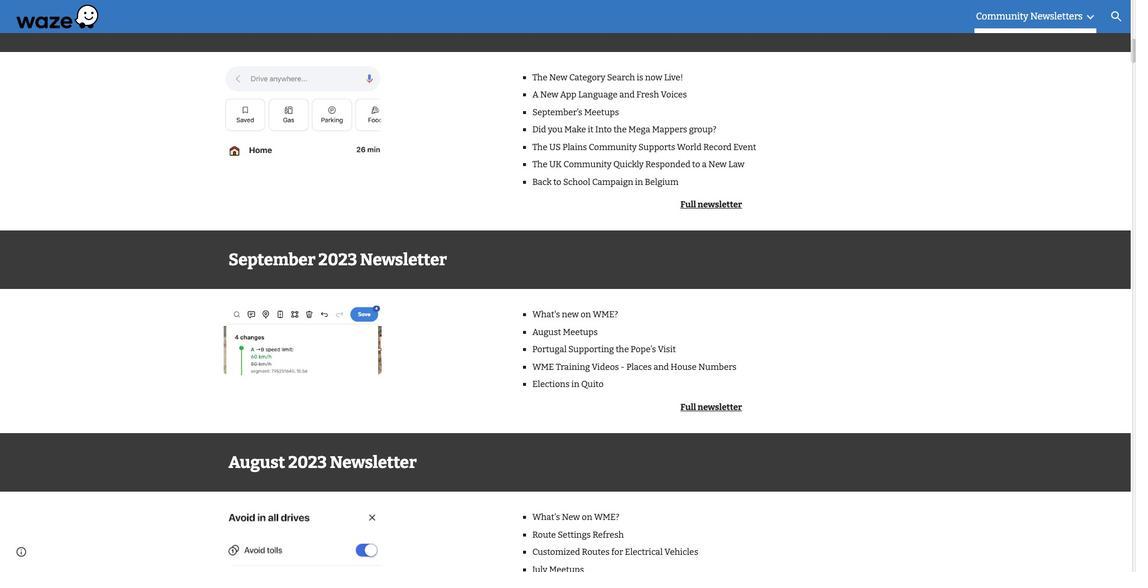 Task type: vqa. For each thing, say whether or not it's contained in the screenshot.
top the new
no



Task type: locate. For each thing, give the bounding box(es) containing it.
in left quito
[[571, 379, 579, 390]]

the for the uk community quickly responded to a new law
[[532, 159, 547, 170]]

community down into
[[589, 142, 637, 152]]

0 vertical spatial to
[[692, 159, 700, 170]]

full newsletter down numbers
[[680, 402, 742, 413]]

august meetups
[[532, 327, 598, 338]]

what's new on wme?
[[532, 310, 620, 320]]

the
[[532, 72, 547, 83], [532, 142, 547, 152], [532, 159, 547, 170]]

visit
[[658, 345, 676, 355]]

elections
[[532, 379, 570, 390]]

1 vertical spatial what's
[[532, 513, 560, 523]]

1 vertical spatial on
[[582, 513, 592, 523]]

new up app
[[549, 72, 567, 83]]

for
[[611, 547, 623, 558]]

2 full newsletter link from the top
[[680, 402, 742, 413]]

and down "search"
[[619, 89, 635, 100]]

electrical
[[625, 547, 663, 558]]

meetups up into
[[584, 107, 619, 118]]

wme?
[[593, 310, 618, 320], [594, 513, 619, 523]]

newsletter for did you make it into the mega mappers group?
[[698, 199, 742, 210]]

1 vertical spatial full newsletter
[[680, 402, 742, 413]]

2 full newsletter from the top
[[680, 402, 742, 413]]

site home image
[[9, 0, 101, 33]]

1 vertical spatial newsletter
[[698, 402, 742, 413]]

the new category search is now live!
[[532, 72, 683, 83]]

1 vertical spatial meetups
[[563, 327, 598, 338]]

new
[[549, 72, 567, 83], [540, 89, 558, 100], [708, 159, 727, 170], [562, 513, 580, 523]]

the up "a"
[[532, 72, 547, 83]]

community left the newsletters at top
[[976, 11, 1028, 22]]

2 vertical spatial newsletter
[[330, 453, 417, 473]]

live!
[[664, 72, 683, 83]]

august for august meetups
[[532, 327, 561, 338]]

a
[[702, 159, 707, 170]]

the right into
[[614, 124, 627, 135]]

september 2023 newsletter
[[229, 251, 450, 270]]

to
[[692, 159, 700, 170], [553, 177, 561, 187]]

full newsletter
[[680, 199, 742, 210], [680, 402, 742, 413]]

into
[[595, 124, 612, 135]]

1 full newsletter from the top
[[680, 199, 742, 210]]

2 newsletter from the top
[[698, 402, 742, 413]]

in
[[635, 177, 643, 187], [571, 379, 579, 390]]

0 vertical spatial newsletter
[[336, 13, 423, 32]]

1 vertical spatial full newsletter link
[[680, 402, 742, 413]]

full for numbers
[[680, 402, 696, 413]]

full newsletter down a
[[680, 199, 742, 210]]

newsletter for august 2023 newsletter
[[330, 453, 417, 473]]

newsletters
[[1030, 11, 1083, 22]]

pope's
[[631, 345, 656, 355]]

full down house
[[680, 402, 696, 413]]

wme? up the refresh
[[594, 513, 619, 523]]

full newsletter link down numbers
[[680, 402, 742, 413]]

0 vertical spatial the
[[532, 72, 547, 83]]

2 vertical spatial 2023
[[288, 453, 327, 473]]

full newsletter link for did you make it into the mega mappers group?
[[680, 199, 742, 210]]

1 full newsletter link from the top
[[680, 199, 742, 210]]

0 vertical spatial full
[[680, 199, 696, 210]]

0 horizontal spatial to
[[553, 177, 561, 187]]

full newsletter for wme training videos - places and house numbers
[[680, 402, 742, 413]]

vehicles
[[664, 547, 698, 558]]

voices
[[661, 89, 687, 100]]

group?
[[689, 124, 717, 135]]

1 vertical spatial 2023
[[318, 251, 357, 270]]

mega
[[628, 124, 650, 135]]

make
[[564, 124, 586, 135]]

on up route settings refresh at the bottom
[[582, 513, 592, 523]]

meetups down 'what's new on wme?' on the bottom of the page
[[563, 327, 598, 338]]

now
[[645, 72, 662, 83]]

full newsletter link down a
[[680, 199, 742, 210]]

1 vertical spatial and
[[653, 362, 669, 373]]

to left a
[[692, 159, 700, 170]]

1 vertical spatial the
[[532, 142, 547, 152]]

2023 for september
[[318, 251, 357, 270]]

0 vertical spatial and
[[619, 89, 635, 100]]

routes
[[582, 547, 610, 558]]

on
[[581, 310, 591, 320], [582, 513, 592, 523]]

new up settings
[[562, 513, 580, 523]]

the left the uk
[[532, 159, 547, 170]]

newsletter
[[698, 199, 742, 210], [698, 402, 742, 413]]

1 vertical spatial wme?
[[594, 513, 619, 523]]

1 the from the top
[[532, 72, 547, 83]]

0 vertical spatial the
[[614, 124, 627, 135]]

wme training videos - places and house numbers
[[532, 362, 737, 373]]

0 vertical spatial newsletter
[[698, 199, 742, 210]]

0 vertical spatial what's
[[532, 310, 560, 320]]

the us plains community supports world record event
[[532, 142, 756, 152]]

3 the from the top
[[532, 159, 547, 170]]

1 horizontal spatial to
[[692, 159, 700, 170]]

route
[[532, 530, 556, 541]]

newsletter
[[336, 13, 423, 32], [360, 251, 447, 270], [330, 453, 417, 473]]

1 what's from the top
[[532, 310, 560, 320]]

0 vertical spatial community
[[976, 11, 1028, 22]]

what's new on wme?
[[532, 513, 619, 523]]

2 what's from the top
[[532, 513, 560, 523]]

1 vertical spatial in
[[571, 379, 579, 390]]

in down the uk community quickly responded to a new law
[[635, 177, 643, 187]]

full
[[680, 199, 696, 210], [680, 402, 696, 413]]

the up - at right bottom
[[616, 345, 629, 355]]

2023 for october
[[294, 13, 333, 32]]

full newsletter link for wme training videos - places and house numbers
[[680, 402, 742, 413]]

the
[[614, 124, 627, 135], [616, 345, 629, 355]]

community
[[976, 11, 1028, 22], [589, 142, 637, 152], [564, 159, 612, 170]]

and
[[619, 89, 635, 100], [653, 362, 669, 373]]

training
[[556, 362, 590, 373]]

search
[[607, 72, 635, 83]]

community inside community newsletters link
[[976, 11, 1028, 22]]

full for mappers
[[680, 199, 696, 210]]

2023
[[294, 13, 333, 32], [318, 251, 357, 270], [288, 453, 327, 473]]

customized
[[532, 547, 580, 558]]

quickly
[[613, 159, 644, 170]]

community up school
[[564, 159, 612, 170]]

1 vertical spatial full
[[680, 402, 696, 413]]

newsletter down a
[[698, 199, 742, 210]]

0 horizontal spatial august
[[229, 453, 285, 473]]

on right new
[[581, 310, 591, 320]]

0 vertical spatial wme?
[[593, 310, 618, 320]]

newsletter for wme training videos - places and house numbers
[[698, 402, 742, 413]]

1 vertical spatial newsletter
[[360, 251, 447, 270]]

full down responded
[[680, 199, 696, 210]]

belgium
[[645, 177, 678, 187]]

to right the back
[[553, 177, 561, 187]]

the left us
[[532, 142, 547, 152]]

wme? for what's new on wme?
[[593, 310, 618, 320]]

2 full from the top
[[680, 402, 696, 413]]

1 vertical spatial august
[[229, 453, 285, 473]]

2 vertical spatial community
[[564, 159, 612, 170]]

1 newsletter from the top
[[698, 199, 742, 210]]

0 vertical spatial full newsletter
[[680, 199, 742, 210]]

did you make it into the mega mappers group?
[[532, 124, 717, 135]]

0 vertical spatial meetups
[[584, 107, 619, 118]]

refresh
[[593, 530, 624, 541]]

full newsletter link
[[680, 199, 742, 210], [680, 402, 742, 413]]

0 horizontal spatial in
[[571, 379, 579, 390]]

and down visit
[[653, 362, 669, 373]]

portugal
[[532, 345, 567, 355]]

what's up route
[[532, 513, 560, 523]]

0 vertical spatial on
[[581, 310, 591, 320]]

meetups
[[584, 107, 619, 118], [563, 327, 598, 338]]

plains
[[563, 142, 587, 152]]

newsletter for september 2023 newsletter
[[360, 251, 447, 270]]

house
[[671, 362, 697, 373]]

what's
[[532, 310, 560, 320], [532, 513, 560, 523]]

numbers
[[698, 362, 737, 373]]

what's left new
[[532, 310, 560, 320]]

2 the from the top
[[532, 142, 547, 152]]

newsletter down numbers
[[698, 402, 742, 413]]

quito
[[581, 379, 604, 390]]

wme? up the portugal supporting the pope's visit
[[593, 310, 618, 320]]

on for new
[[582, 513, 592, 523]]

a new app language and fresh voices
[[532, 89, 687, 100]]

1 horizontal spatial august
[[532, 327, 561, 338]]

new right "a"
[[540, 89, 558, 100]]

event
[[733, 142, 756, 152]]

new right a
[[708, 159, 727, 170]]

supporting
[[568, 345, 614, 355]]

0 vertical spatial 2023
[[294, 13, 333, 32]]

october
[[229, 13, 291, 32]]

0 vertical spatial august
[[532, 327, 561, 338]]

the for the new category search is now live!
[[532, 72, 547, 83]]

1 horizontal spatial in
[[635, 177, 643, 187]]

category
[[569, 72, 605, 83]]

1 full from the top
[[680, 199, 696, 210]]

august
[[532, 327, 561, 338], [229, 453, 285, 473]]

0 vertical spatial full newsletter link
[[680, 199, 742, 210]]

2 vertical spatial the
[[532, 159, 547, 170]]



Task type: describe. For each thing, give the bounding box(es) containing it.
uk
[[549, 159, 562, 170]]

2023 for august
[[288, 453, 327, 473]]

0 vertical spatial in
[[635, 177, 643, 187]]

the for the us plains community supports world record event
[[532, 142, 547, 152]]

back
[[532, 177, 552, 187]]

fresh
[[636, 89, 659, 100]]

meetups for august meetups
[[563, 327, 598, 338]]

-
[[621, 362, 625, 373]]

1 vertical spatial community
[[589, 142, 637, 152]]

on for new
[[581, 310, 591, 320]]

what's for what's new on wme?
[[532, 310, 560, 320]]

videos
[[592, 362, 619, 373]]

expand/collapse image
[[1083, 10, 1098, 24]]

wme? for what's new on wme?
[[594, 513, 619, 523]]

customized routes for electrical vehicles
[[532, 547, 698, 558]]

1 horizontal spatial and
[[653, 362, 669, 373]]

settings
[[558, 530, 591, 541]]

a
[[532, 89, 538, 100]]

responded
[[645, 159, 690, 170]]

elections in quito
[[532, 379, 604, 390]]

september's meetups
[[532, 107, 619, 118]]

newsletter for october 2023 newsletter
[[336, 13, 423, 32]]

law
[[728, 159, 745, 170]]

full newsletter for did you make it into the mega mappers group?
[[680, 199, 742, 210]]

community newsletters link
[[976, 8, 1083, 25]]

app
[[560, 89, 576, 100]]

september
[[229, 251, 315, 270]]

is
[[637, 72, 643, 83]]

new for what's new on wme?
[[562, 513, 580, 523]]

what's for what's new on wme?
[[532, 513, 560, 523]]

mappers
[[652, 124, 687, 135]]

language
[[578, 89, 618, 100]]

campaign
[[592, 177, 633, 187]]

portugal supporting the pope's visit
[[532, 345, 676, 355]]

supports
[[638, 142, 675, 152]]

record
[[703, 142, 732, 152]]

1 vertical spatial to
[[553, 177, 561, 187]]

places
[[626, 362, 652, 373]]

august for august 2023 newsletter
[[229, 453, 285, 473]]

us
[[549, 142, 561, 152]]

the uk community quickly responded to a new law
[[532, 159, 745, 170]]

new
[[562, 310, 579, 320]]

new for the new category search is now live!
[[549, 72, 567, 83]]

wme
[[532, 362, 554, 373]]

august 2023 newsletter
[[229, 453, 420, 473]]

back to school campaign in belgium
[[532, 177, 678, 187]]

did
[[532, 124, 546, 135]]

community newsletters
[[976, 11, 1083, 22]]

you
[[548, 124, 563, 135]]

school
[[563, 177, 590, 187]]

world
[[677, 142, 702, 152]]

route settings refresh
[[532, 530, 624, 541]]

meetups for september's meetups
[[584, 107, 619, 118]]

1 vertical spatial the
[[616, 345, 629, 355]]

0 horizontal spatial and
[[619, 89, 635, 100]]

new for a new app language and fresh voices
[[540, 89, 558, 100]]

september's
[[532, 107, 582, 118]]

october 2023 newsletter
[[229, 13, 426, 32]]

it
[[588, 124, 594, 135]]



